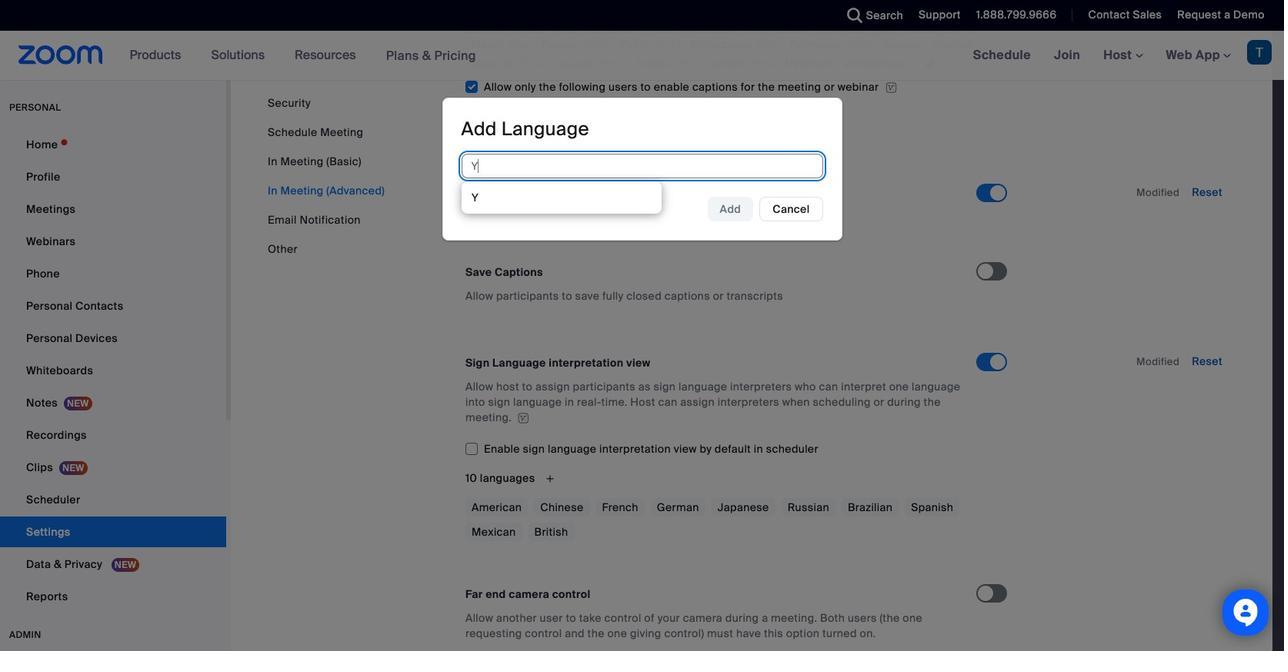 Task type: describe. For each thing, give the bounding box(es) containing it.
beta down support
[[949, 22, 974, 36]]

personal
[[9, 102, 61, 114]]

or inside allow host to assign participants as sign language interpreters who can interpret one language into sign language in real-time. host can assign interpreters when scheduling or during the meeting.
[[874, 396, 885, 409]]

viewing
[[496, 211, 536, 225]]

full
[[552, 211, 568, 225]]

email notification
[[268, 213, 361, 227]]

other link
[[268, 242, 298, 256]]

during inside allow host to assign participants as sign language interpreters who can interpret one language into sign language in real-time. host can assign interpreters when scheduling or during the meeting.
[[888, 396, 921, 409]]

1 vertical spatial russian
[[788, 501, 830, 515]]

add language heading
[[461, 117, 589, 141]]

2 vertical spatial one
[[608, 627, 627, 641]]

telugu
[[635, 56, 670, 70]]

1 horizontal spatial sign
[[523, 443, 545, 457]]

personal devices link
[[0, 323, 226, 354]]

captions
[[495, 265, 543, 279]]

& for privacy
[[54, 558, 62, 572]]

following
[[559, 80, 606, 94]]

beta down (france)
[[872, 22, 897, 36]]

add for add language
[[461, 117, 497, 141]]

clips link
[[0, 453, 226, 483]]

american
[[472, 501, 522, 515]]

notes
[[26, 396, 58, 410]]

ukrainian
[[786, 56, 835, 70]]

home link
[[0, 129, 226, 160]]

allow participants to save fully closed captions or transcripts
[[466, 289, 783, 303]]

2 vertical spatial control
[[525, 627, 562, 641]]

far
[[466, 588, 483, 602]]

schedule meeting link
[[268, 125, 363, 139]]

modified for allow viewing of full transcript in the in-meeting side panel
[[1137, 186, 1180, 199]]

beta down 'italian' in the top right of the page
[[757, 38, 781, 52]]

meetings
[[26, 202, 76, 216]]

vietnamese
[[844, 56, 906, 70]]

sales
[[1133, 8, 1162, 22]]

spanish inside french (france) beta german hindi beta hungarian beta indonesian beta italian japanese beta korean beta malay beta persian beta polish beta portuguese beta romanian beta russian spanish swedish beta tagalog beta telugu beta turkish beta ukrainian vietnamese
[[933, 38, 975, 52]]

0 horizontal spatial transcript
[[488, 187, 541, 201]]

in inside allow host to assign participants as sign language interpreters who can interpret one language into sign language in real-time. host can assign interpreters when scheduling or during the meeting.
[[565, 396, 574, 409]]

meeting. inside allow host to assign participants as sign language interpreters who can interpret one language into sign language in real-time. host can assign interpreters when scheduling or during the meeting.
[[466, 411, 512, 425]]

romanian
[[790, 38, 843, 52]]

0 vertical spatial interpreters
[[730, 380, 792, 394]]

0 horizontal spatial camera
[[509, 588, 550, 602]]

enable
[[484, 443, 520, 457]]

allow for allow viewing of full transcript in the in-meeting side panel
[[466, 211, 493, 225]]

2 horizontal spatial in
[[754, 443, 763, 457]]

korean
[[906, 22, 943, 36]]

cancel
[[773, 202, 810, 216]]

default
[[715, 443, 751, 457]]

(france)
[[878, 7, 921, 21]]

japanese inside french (france) beta german hindi beta hungarian beta indonesian beta italian japanese beta korean beta malay beta persian beta polish beta portuguese beta romanian beta russian spanish swedish beta tagalog beta telugu beta turkish beta ukrainian vietnamese
[[815, 22, 866, 36]]

language up add languages 'icon'
[[548, 443, 597, 457]]

by
[[700, 443, 712, 457]]

in for in meeting (advanced)
[[268, 184, 278, 198]]

& for pricing
[[422, 47, 431, 63]]

languages
[[480, 472, 535, 486]]

in meeting (advanced)
[[268, 184, 385, 198]]

tagalog
[[555, 56, 596, 70]]

french (france) beta german hindi beta hungarian beta indonesian beta italian japanese beta korean beta malay beta persian beta polish beta portuguese beta romanian beta russian spanish swedish beta tagalog beta telugu beta turkish beta ukrainian vietnamese
[[466, 7, 975, 70]]

schedule link
[[962, 31, 1043, 80]]

menu bar containing security
[[268, 95, 385, 257]]

1 vertical spatial assign
[[680, 396, 715, 409]]

banner containing schedule
[[0, 31, 1284, 81]]

add caption languages image
[[918, 57, 943, 71]]

take
[[579, 612, 602, 626]]

host inside option group
[[503, 128, 528, 142]]

add language dialog
[[442, 98, 842, 241]]

(advanced)
[[327, 184, 385, 198]]

as
[[639, 380, 651, 394]]

0 horizontal spatial sign
[[488, 396, 510, 409]]

beta up portuguese
[[741, 22, 765, 36]]

(basic)
[[327, 155, 362, 169]]

+
[[530, 128, 538, 142]]

0 vertical spatial meeting
[[320, 125, 363, 139]]

language down sign language interpretation view
[[513, 396, 562, 409]]

1 vertical spatial can
[[658, 396, 678, 409]]

0 vertical spatial meeting
[[778, 80, 821, 94]]

1 vertical spatial one
[[903, 612, 923, 626]]

italian
[[774, 22, 806, 36]]

and
[[565, 627, 585, 641]]

product information navigation
[[118, 31, 488, 81]]

chinese
[[540, 501, 584, 515]]

add languages image
[[538, 473, 563, 487]]

personal menu menu
[[0, 129, 226, 614]]

both
[[820, 612, 845, 626]]

another
[[496, 612, 537, 626]]

full
[[466, 187, 485, 201]]

to inside allow host to assign participants as sign language interpreters who can interpret one language into sign language in real-time. host can assign interpreters when scheduling or during the meeting.
[[522, 380, 533, 394]]

add button
[[708, 197, 754, 222]]

0 horizontal spatial japanese
[[718, 501, 769, 515]]

1 vertical spatial transcript
[[570, 211, 621, 225]]

clips
[[26, 461, 53, 475]]

other
[[268, 242, 298, 256]]

meetings navigation
[[962, 31, 1284, 81]]

1 vertical spatial meeting
[[670, 211, 714, 225]]

panel
[[742, 211, 771, 225]]

scheduler link
[[0, 485, 226, 516]]

schedule for schedule
[[973, 47, 1031, 63]]

allow only the following users to enable captions for the meeting or webinar
[[484, 80, 879, 94]]

host inside option group
[[561, 128, 584, 142]]

host inside allow host to assign participants as sign language interpreters who can interpret one language into sign language in real-time. host can assign interpreters when scheduling or during the meeting.
[[496, 380, 519, 394]]

0 vertical spatial interpretation
[[549, 356, 624, 370]]

this
[[764, 627, 784, 641]]

contact sales link up 'join'
[[1077, 0, 1166, 31]]

swedish
[[471, 56, 516, 70]]

french for french (france) beta german hindi beta hungarian beta indonesian beta italian japanese beta korean beta malay beta persian beta polish beta portuguese beta romanian beta russian spanish swedish beta tagalog beta telugu beta turkish beta ukrainian vietnamese
[[839, 7, 876, 21]]

side
[[716, 211, 739, 225]]

user
[[540, 612, 563, 626]]

1 horizontal spatial view
[[674, 443, 697, 457]]

sign
[[466, 356, 490, 370]]

hindi
[[517, 22, 544, 36]]

webinars link
[[0, 226, 226, 257]]

privacy
[[64, 558, 102, 572]]

to down telugu
[[641, 80, 651, 94]]

must
[[707, 627, 734, 641]]

reset for allow host to assign participants as sign language interpreters who can interpret one language into sign language in real-time. host can assign interpreters when scheduling or during the meeting.
[[1192, 355, 1223, 369]]

transcripts
[[727, 289, 783, 303]]

0 horizontal spatial of
[[538, 211, 549, 225]]

0 vertical spatial control
[[552, 588, 591, 602]]

allow for allow participants to save fully closed captions or transcripts
[[466, 289, 493, 303]]

beta down the "polish"
[[602, 56, 626, 70]]

beta up persian in the top of the page
[[550, 22, 575, 36]]

data & privacy
[[26, 558, 105, 572]]

brazilian
[[848, 501, 893, 515]]

1 vertical spatial spanish
[[911, 501, 954, 515]]

requesting
[[466, 627, 522, 641]]

of inside allow another user to take control of your camera during a meeting. both users (the one requesting control and the one giving control) must have this option turned on.
[[644, 612, 655, 626]]

beta up the "polish"
[[644, 22, 668, 36]]

whiteboards
[[26, 364, 93, 378]]

sign language interpretation view
[[466, 356, 651, 370]]

2 horizontal spatial sign
[[654, 380, 676, 394]]

polish
[[620, 38, 652, 52]]

1 vertical spatial interpretation
[[600, 443, 671, 457]]

zoom logo image
[[18, 45, 103, 65]]

in-
[[656, 211, 670, 225]]

meeting for (advanced)
[[281, 184, 324, 198]]

phone link
[[0, 259, 226, 289]]

mexican
[[472, 526, 516, 540]]

scheduler
[[766, 443, 819, 457]]

only
[[515, 80, 536, 94]]

0 vertical spatial can
[[819, 380, 838, 394]]

0 vertical spatial participants
[[496, 289, 559, 303]]

10 languages
[[466, 472, 538, 486]]

persian
[[541, 38, 581, 52]]

plans
[[386, 47, 419, 63]]

save
[[466, 265, 492, 279]]

to left save
[[562, 289, 572, 303]]

reports link
[[0, 582, 226, 613]]

allow another user to take control of your camera during a meeting. both users (the one requesting control and the one giving control) must have this option turned on.
[[466, 612, 923, 641]]

Enter language name,Enter language name text field
[[471, 155, 799, 178]]

beta down hungarian
[[587, 38, 611, 52]]

during inside allow another user to take control of your camera during a meeting. both users (the one requesting control and the one giving control) must have this option turned on.
[[726, 612, 759, 626]]

email notification link
[[268, 213, 361, 227]]



Task type: locate. For each thing, give the bounding box(es) containing it.
allow for allow only the following users to enable captions for the meeting or webinar
[[484, 80, 512, 94]]

1 vertical spatial sign
[[488, 396, 510, 409]]

a left demo
[[1225, 8, 1231, 22]]

0 vertical spatial of
[[538, 211, 549, 225]]

application
[[879, 78, 898, 95]]

french right chinese
[[602, 501, 639, 515]]

a inside allow another user to take control of your camera during a meeting. both users (the one requesting control and the one giving control) must have this option turned on.
[[762, 612, 768, 626]]

assign down sign language interpretation view
[[536, 380, 570, 394]]

language inside dialog
[[502, 117, 589, 141]]

0 vertical spatial transcript
[[488, 187, 541, 201]]

french for french
[[602, 501, 639, 515]]

2 reset from the top
[[1192, 355, 1223, 369]]

meeting.
[[466, 411, 512, 425], [771, 612, 818, 626]]

1 horizontal spatial add
[[720, 202, 741, 216]]

transcript right full
[[570, 211, 621, 225]]

1 vertical spatial reset button
[[1192, 355, 1223, 369]]

users up the on.
[[848, 612, 877, 626]]

allow up into
[[466, 380, 493, 394]]

in for in meeting (basic)
[[268, 155, 278, 169]]

beta up only
[[522, 56, 546, 70]]

1 vertical spatial host
[[496, 380, 519, 394]]

reset for allow viewing of full transcript in the in-meeting side panel
[[1192, 185, 1223, 199]]

1 vertical spatial host
[[631, 396, 656, 409]]

0 vertical spatial captions
[[693, 80, 738, 94]]

a up this
[[762, 612, 768, 626]]

support link up "korean"
[[919, 8, 961, 22]]

banner
[[0, 31, 1284, 81]]

add inside button
[[720, 202, 741, 216]]

one inside allow host to assign participants as sign language interpreters who can interpret one language into sign language in real-time. host can assign interpreters when scheduling or during the meeting.
[[889, 380, 909, 394]]

1 horizontal spatial host
[[561, 128, 584, 142]]

language right interpret
[[912, 380, 961, 394]]

allow down y
[[466, 211, 493, 225]]

sign right "enable"
[[523, 443, 545, 457]]

add language
[[461, 117, 589, 141]]

reports
[[26, 590, 68, 604]]

can
[[819, 380, 838, 394], [658, 396, 678, 409]]

1 vertical spatial &
[[54, 558, 62, 572]]

1 vertical spatial meeting
[[281, 155, 324, 169]]

host + co-host option group
[[484, 98, 977, 147]]

beta down hindi
[[508, 38, 533, 52]]

0 horizontal spatial or
[[713, 289, 724, 303]]

a
[[1225, 8, 1231, 22], [762, 612, 768, 626]]

spanish right brazilian
[[911, 501, 954, 515]]

meeting up (basic)
[[320, 125, 363, 139]]

captions
[[693, 80, 738, 94], [665, 289, 710, 303]]

2 in from the top
[[268, 184, 278, 198]]

1 vertical spatial or
[[713, 289, 724, 303]]

0 vertical spatial one
[[889, 380, 909, 394]]

meeting. up option
[[771, 612, 818, 626]]

0 horizontal spatial russian
[[788, 501, 830, 515]]

request a demo link
[[1166, 0, 1284, 31], [1178, 8, 1265, 22]]

notification
[[300, 213, 361, 227]]

0 horizontal spatial users
[[609, 80, 638, 94]]

2 vertical spatial meeting
[[281, 184, 324, 198]]

german
[[466, 22, 508, 36], [657, 501, 699, 515]]

contact sales link up meetings navigation
[[1089, 8, 1162, 22]]

plans & pricing
[[386, 47, 476, 63]]

schedule down security link
[[268, 125, 317, 139]]

0 horizontal spatial participants
[[496, 289, 559, 303]]

russian down scheduler
[[788, 501, 830, 515]]

to up "and"
[[566, 612, 576, 626]]

users down telugu
[[609, 80, 638, 94]]

0 horizontal spatial schedule
[[268, 125, 317, 139]]

2 vertical spatial in
[[754, 443, 763, 457]]

plans & pricing link
[[386, 47, 476, 63], [386, 47, 476, 63]]

0 horizontal spatial view
[[626, 356, 651, 370]]

schedule down 1.888.799.9666
[[973, 47, 1031, 63]]

cancel button
[[760, 197, 823, 222]]

camera up another
[[509, 588, 550, 602]]

1 horizontal spatial &
[[422, 47, 431, 63]]

1 vertical spatial in
[[565, 396, 574, 409]]

1 vertical spatial personal
[[26, 332, 73, 346]]

in right default
[[754, 443, 763, 457]]

host
[[561, 128, 584, 142], [496, 380, 519, 394]]

french left (france)
[[839, 7, 876, 21]]

1 in from the top
[[268, 155, 278, 169]]

control up take
[[552, 588, 591, 602]]

0 vertical spatial reset button
[[1192, 185, 1223, 199]]

interpreters left "when"
[[718, 396, 780, 409]]

allow down save
[[466, 289, 493, 303]]

admin
[[9, 630, 41, 642]]

enable sign language interpretation view by default in scheduler
[[484, 443, 819, 457]]

in
[[624, 211, 633, 225], [565, 396, 574, 409], [754, 443, 763, 457]]

data
[[26, 558, 51, 572]]

language
[[679, 380, 727, 394], [912, 380, 961, 394], [513, 396, 562, 409], [548, 443, 597, 457]]

& right plans
[[422, 47, 431, 63]]

0 horizontal spatial can
[[658, 396, 678, 409]]

support link up add caption languages image
[[907, 0, 965, 31]]

1.888.799.9666
[[976, 8, 1057, 22]]

2 vertical spatial sign
[[523, 443, 545, 457]]

spanish up add caption languages image
[[933, 38, 975, 52]]

0 vertical spatial language
[[502, 117, 589, 141]]

of up 'giving'
[[644, 612, 655, 626]]

webinars
[[26, 235, 76, 249]]

0 horizontal spatial host
[[496, 380, 519, 394]]

russian down "korean"
[[882, 38, 924, 52]]

to inside allow another user to take control of your camera during a meeting. both users (the one requesting control and the one giving control) must have this option turned on.
[[566, 612, 576, 626]]

during right scheduling
[[888, 396, 921, 409]]

into
[[466, 396, 485, 409]]

to down sign language interpretation view
[[522, 380, 533, 394]]

1 horizontal spatial russian
[[882, 38, 924, 52]]

0 horizontal spatial host
[[503, 128, 528, 142]]

0 horizontal spatial assign
[[536, 380, 570, 394]]

personal for personal contacts
[[26, 299, 73, 313]]

0 vertical spatial schedule
[[973, 47, 1031, 63]]

camera inside allow another user to take control of your camera during a meeting. both users (the one requesting control and the one giving control) must have this option turned on.
[[683, 612, 723, 626]]

allow for allow another user to take control of your camera during a meeting. both users (the one requesting control and the one giving control) must have this option turned on.
[[466, 612, 493, 626]]

assign up by
[[680, 396, 715, 409]]

& right data
[[54, 558, 62, 572]]

meeting up email notification
[[281, 184, 324, 198]]

or left transcripts
[[713, 289, 724, 303]]

2 horizontal spatial or
[[874, 396, 885, 409]]

personal up whiteboards
[[26, 332, 73, 346]]

1 vertical spatial japanese
[[718, 501, 769, 515]]

10
[[466, 472, 477, 486]]

meeting left the side
[[670, 211, 714, 225]]

transcript up viewing
[[488, 187, 541, 201]]

language for sign
[[493, 356, 546, 370]]

0 vertical spatial host
[[503, 128, 528, 142]]

host + co-host
[[503, 128, 584, 142]]

0 vertical spatial reset
[[1192, 185, 1223, 199]]

0 vertical spatial users
[[609, 80, 638, 94]]

reset button for allow host to assign participants as sign language interpreters who can interpret one language into sign language in real-time. host can assign interpreters when scheduling or during the meeting.
[[1192, 355, 1223, 369]]

add left +
[[461, 117, 497, 141]]

2 personal from the top
[[26, 332, 73, 346]]

0 vertical spatial meeting.
[[466, 411, 512, 425]]

spanish
[[933, 38, 975, 52], [911, 501, 954, 515]]

meeting. inside allow another user to take control of your camera during a meeting. both users (the one requesting control and the one giving control) must have this option turned on.
[[771, 612, 818, 626]]

host down as
[[631, 396, 656, 409]]

personal contacts link
[[0, 291, 226, 322]]

in meeting (basic)
[[268, 155, 362, 169]]

one left 'giving'
[[608, 627, 627, 641]]

reset button
[[1192, 185, 1223, 199], [1192, 355, 1223, 369]]

1 modified from the top
[[1137, 186, 1180, 199]]

1 horizontal spatial meeting
[[778, 80, 821, 94]]

recordings link
[[0, 420, 226, 451]]

0 vertical spatial a
[[1225, 8, 1231, 22]]

contact sales link
[[1077, 0, 1166, 31], [1089, 8, 1162, 22]]

schedule for schedule meeting
[[268, 125, 317, 139]]

security
[[268, 96, 311, 110]]

data & privacy link
[[0, 549, 226, 580]]

of left full
[[538, 211, 549, 225]]

0 horizontal spatial a
[[762, 612, 768, 626]]

option
[[786, 627, 820, 641]]

modified for allow host to assign participants as sign language interpreters who can interpret one language into sign language in real-time. host can assign interpreters when scheduling or during the meeting.
[[1137, 356, 1180, 369]]

0 vertical spatial in
[[268, 155, 278, 169]]

beta up telugu
[[657, 38, 682, 52]]

1 horizontal spatial participants
[[573, 380, 636, 394]]

0 horizontal spatial during
[[726, 612, 759, 626]]

1.888.799.9666 button up 'join'
[[965, 0, 1061, 31]]

0 vertical spatial spanish
[[933, 38, 975, 52]]

1 vertical spatial captions
[[665, 289, 710, 303]]

schedule inside meetings navigation
[[973, 47, 1031, 63]]

view left by
[[674, 443, 697, 457]]

0 vertical spatial in
[[624, 211, 633, 225]]

one right interpret
[[889, 380, 909, 394]]

2 modified from the top
[[1137, 356, 1180, 369]]

far end camera control
[[466, 588, 591, 602]]

personal for personal devices
[[26, 332, 73, 346]]

camera up must
[[683, 612, 723, 626]]

can up enable sign language interpretation view by default in scheduler
[[658, 396, 678, 409]]

support
[[919, 8, 961, 22]]

participants inside allow host to assign participants as sign language interpreters who can interpret one language into sign language in real-time. host can assign interpreters when scheduling or during the meeting.
[[573, 380, 636, 394]]

host inside allow host to assign participants as sign language interpreters who can interpret one language into sign language in real-time. host can assign interpreters when scheduling or during the meeting.
[[631, 396, 656, 409]]

host left +
[[503, 128, 528, 142]]

join link
[[1043, 31, 1092, 80]]

& inside product information navigation
[[422, 47, 431, 63]]

1 horizontal spatial meeting.
[[771, 612, 818, 626]]

french inside french (france) beta german hindi beta hungarian beta indonesian beta italian japanese beta korean beta malay beta persian beta polish beta portuguese beta romanian beta russian spanish swedish beta tagalog beta telugu beta turkish beta ukrainian vietnamese
[[839, 7, 876, 21]]

request a demo
[[1178, 8, 1265, 22]]

control down user
[[525, 627, 562, 641]]

1 horizontal spatial a
[[1225, 8, 1231, 22]]

the inside allow another user to take control of your camera during a meeting. both users (the one requesting control and the one giving control) must have this option turned on.
[[588, 627, 605, 641]]

profile
[[26, 170, 60, 184]]

indonesian
[[677, 22, 735, 36]]

hungarian
[[583, 22, 638, 36]]

participants up time.
[[573, 380, 636, 394]]

add for add
[[720, 202, 741, 216]]

contact
[[1089, 8, 1130, 22]]

1 horizontal spatial can
[[819, 380, 838, 394]]

0 vertical spatial view
[[626, 356, 651, 370]]

1 horizontal spatial host
[[631, 396, 656, 409]]

beta up vietnamese
[[849, 38, 873, 52]]

captions down turkish
[[693, 80, 738, 94]]

host right +
[[561, 128, 584, 142]]

in left real-
[[565, 396, 574, 409]]

1 horizontal spatial german
[[657, 501, 699, 515]]

turned
[[823, 627, 857, 641]]

0 vertical spatial japanese
[[815, 22, 866, 36]]

participants down captions
[[496, 289, 559, 303]]

phone
[[26, 267, 60, 281]]

0 vertical spatial french
[[839, 7, 876, 21]]

1 horizontal spatial in
[[624, 211, 633, 225]]

menu bar
[[268, 95, 385, 257]]

assign
[[536, 380, 570, 394], [680, 396, 715, 409]]

0 vertical spatial german
[[466, 22, 508, 36]]

& inside the "data & privacy" link
[[54, 558, 62, 572]]

german up malay at left
[[466, 22, 508, 36]]

1 horizontal spatial or
[[824, 80, 835, 94]]

1 vertical spatial schedule
[[268, 125, 317, 139]]

beta up the allow only the following users to enable captions for the meeting or webinar
[[676, 56, 700, 70]]

recordings
[[26, 429, 87, 443]]

schedule meeting
[[268, 125, 363, 139]]

1 vertical spatial interpreters
[[718, 396, 780, 409]]

schedule inside menu bar
[[268, 125, 317, 139]]

1 vertical spatial a
[[762, 612, 768, 626]]

in left in- at the right of the page
[[624, 211, 633, 225]]

0 vertical spatial or
[[824, 80, 835, 94]]

beta
[[927, 7, 951, 21], [550, 22, 575, 36], [644, 22, 668, 36], [741, 22, 765, 36], [872, 22, 897, 36], [949, 22, 974, 36], [508, 38, 533, 52], [587, 38, 611, 52], [657, 38, 682, 52], [757, 38, 781, 52], [849, 38, 873, 52], [522, 56, 546, 70], [602, 56, 626, 70], [676, 56, 700, 70], [752, 56, 777, 70]]

0 horizontal spatial french
[[602, 501, 639, 515]]

the inside allow host to assign participants as sign language interpreters who can interpret one language into sign language in real-time. host can assign interpreters when scheduling or during the meeting.
[[924, 396, 941, 409]]

japanese down default
[[718, 501, 769, 515]]

or
[[824, 80, 835, 94], [713, 289, 724, 303], [874, 396, 885, 409]]

1 vertical spatial camera
[[683, 612, 723, 626]]

one
[[889, 380, 909, 394], [903, 612, 923, 626], [608, 627, 627, 641]]

0 horizontal spatial add
[[461, 117, 497, 141]]

real-
[[577, 396, 602, 409]]

for
[[741, 80, 755, 94]]

camera
[[509, 588, 550, 602], [683, 612, 723, 626]]

home
[[26, 138, 58, 152]]

language right as
[[679, 380, 727, 394]]

view up as
[[626, 356, 651, 370]]

1 vertical spatial control
[[605, 612, 642, 626]]

1 vertical spatial view
[[674, 443, 697, 457]]

one right (the
[[903, 612, 923, 626]]

(the
[[880, 612, 900, 626]]

profile link
[[0, 162, 226, 192]]

sign right as
[[654, 380, 676, 394]]

beta up for on the top of page
[[752, 56, 777, 70]]

beta up "korean"
[[927, 7, 951, 21]]

in up "email"
[[268, 184, 278, 198]]

save
[[575, 289, 600, 303]]

participants
[[496, 289, 559, 303], [573, 380, 636, 394]]

meeting. down into
[[466, 411, 512, 425]]

japanese up romanian
[[815, 22, 866, 36]]

1 horizontal spatial assign
[[680, 396, 715, 409]]

malay
[[471, 38, 502, 52]]

allow for allow host to assign participants as sign language interpreters who can interpret one language into sign language in real-time. host can assign interpreters when scheduling or during the meeting.
[[466, 380, 493, 394]]

0 vertical spatial modified
[[1137, 186, 1180, 199]]

reset button for allow viewing of full transcript in the in-meeting side panel
[[1192, 185, 1223, 199]]

control
[[552, 588, 591, 602], [605, 612, 642, 626], [525, 627, 562, 641]]

german inside french (france) beta german hindi beta hungarian beta indonesian beta italian japanese beta korean beta malay beta persian beta polish beta portuguese beta romanian beta russian spanish swedish beta tagalog beta telugu beta turkish beta ukrainian vietnamese
[[466, 22, 508, 36]]

1 reset button from the top
[[1192, 185, 1223, 199]]

1 vertical spatial language
[[493, 356, 546, 370]]

interpreters
[[730, 380, 792, 394], [718, 396, 780, 409]]

2 reset button from the top
[[1192, 355, 1223, 369]]

during up have
[[726, 612, 759, 626]]

1 reset from the top
[[1192, 185, 1223, 199]]

1 vertical spatial german
[[657, 501, 699, 515]]

language for add
[[502, 117, 589, 141]]

interpretation down time.
[[600, 443, 671, 457]]

meeting down schedule meeting
[[281, 155, 324, 169]]

portuguese
[[691, 38, 751, 52]]

allow down swedish
[[484, 80, 512, 94]]

1 personal from the top
[[26, 299, 73, 313]]

meeting down ukrainian
[[778, 80, 821, 94]]

or left 'webinar'
[[824, 80, 835, 94]]

pricing
[[434, 47, 476, 63]]

allow inside allow host to assign participants as sign language interpreters who can interpret one language into sign language in real-time. host can assign interpreters when scheduling or during the meeting.
[[466, 380, 493, 394]]

who
[[795, 380, 816, 394]]

control up 'giving'
[[605, 612, 642, 626]]

allow inside allow another user to take control of your camera during a meeting. both users (the one requesting control and the one giving control) must have this option turned on.
[[466, 612, 493, 626]]

0 vertical spatial personal
[[26, 299, 73, 313]]

y
[[471, 191, 478, 205]]

schedule
[[973, 47, 1031, 63], [268, 125, 317, 139]]

1.888.799.9666 button up 'schedule' link
[[976, 8, 1057, 22]]

in down schedule meeting link
[[268, 155, 278, 169]]

1 horizontal spatial camera
[[683, 612, 723, 626]]

meeting for (basic)
[[281, 155, 324, 169]]

end
[[486, 588, 506, 602]]

allow viewing of full transcript in the in-meeting side panel
[[466, 211, 771, 225]]

0 horizontal spatial german
[[466, 22, 508, 36]]

0 vertical spatial &
[[422, 47, 431, 63]]

sign right into
[[488, 396, 510, 409]]

russian inside french (france) beta german hindi beta hungarian beta indonesian beta italian japanese beta korean beta malay beta persian beta polish beta portuguese beta romanian beta russian spanish swedish beta tagalog beta telugu beta turkish beta ukrainian vietnamese
[[882, 38, 924, 52]]

your
[[658, 612, 680, 626]]

when
[[783, 396, 810, 409]]

view
[[626, 356, 651, 370], [674, 443, 697, 457]]

1 horizontal spatial japanese
[[815, 22, 866, 36]]

turkish
[[709, 56, 746, 70]]

meeting
[[778, 80, 821, 94], [670, 211, 714, 225]]

reset
[[1192, 185, 1223, 199], [1192, 355, 1223, 369]]

during
[[888, 396, 921, 409], [726, 612, 759, 626]]

allow up requesting
[[466, 612, 493, 626]]

enable
[[654, 80, 690, 94]]

1 vertical spatial reset
[[1192, 355, 1223, 369]]

1 horizontal spatial users
[[848, 612, 877, 626]]

in meeting (advanced) link
[[268, 184, 385, 198]]

captions right closed
[[665, 289, 710, 303]]

users inside allow another user to take control of your camera during a meeting. both users (the one requesting control and the one giving control) must have this option turned on.
[[848, 612, 877, 626]]

0 vertical spatial host
[[561, 128, 584, 142]]

interpretation up real-
[[549, 356, 624, 370]]

can up scheduling
[[819, 380, 838, 394]]

contact sales
[[1089, 8, 1162, 22]]

0 horizontal spatial &
[[54, 558, 62, 572]]

or down interpret
[[874, 396, 885, 409]]

on.
[[860, 627, 876, 641]]



Task type: vqa. For each thing, say whether or not it's contained in the screenshot.
interpretation
yes



